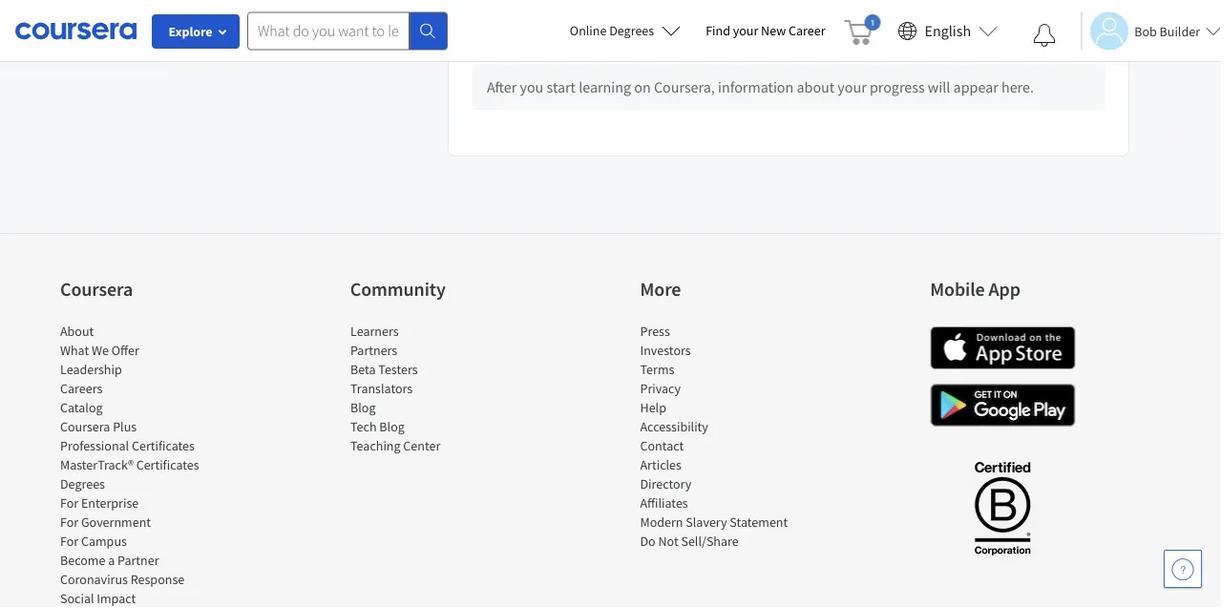 Task type: describe. For each thing, give the bounding box(es) containing it.
start
[[547, 78, 576, 97]]

help link
[[640, 399, 667, 417]]

slavery
[[686, 514, 727, 531]]

bob
[[1135, 22, 1157, 40]]

list for coursera
[[60, 322, 223, 607]]

online degrees
[[570, 22, 654, 39]]

privacy
[[640, 380, 681, 397]]

1 vertical spatial certificates
[[136, 457, 199, 474]]

sell/share
[[681, 533, 739, 550]]

2 for from the top
[[60, 514, 78, 531]]

coursera for coursera
[[60, 278, 133, 301]]

english
[[925, 21, 971, 41]]

will
[[928, 78, 951, 97]]

0 horizontal spatial your
[[733, 22, 759, 39]]

about link
[[60, 323, 94, 340]]

degrees inside about what we offer leadership careers catalog coursera plus professional certificates mastertrack® certificates degrees for enterprise for government for campus become a partner coronavirus response
[[60, 476, 105, 493]]

on
[[634, 78, 651, 97]]

coronavirus
[[60, 571, 128, 588]]

statement
[[730, 514, 788, 531]]

progress
[[870, 78, 925, 97]]

information
[[718, 78, 794, 97]]

learners link
[[350, 323, 399, 340]]

catalog link
[[60, 399, 103, 417]]

accessibility link
[[640, 418, 709, 436]]

about what we offer leadership careers catalog coursera plus professional certificates mastertrack® certificates degrees for enterprise for government for campus become a partner coronavirus response
[[60, 323, 199, 588]]

careers link
[[60, 380, 103, 397]]

What do you want to learn? text field
[[247, 12, 410, 50]]

learners partners beta testers translators blog tech blog teaching center
[[350, 323, 440, 455]]

find your new career
[[706, 22, 826, 39]]

0 vertical spatial blog
[[350, 399, 376, 417]]

list for more
[[640, 322, 803, 551]]

beta
[[350, 361, 376, 378]]

directory
[[640, 476, 692, 493]]

explore button
[[152, 14, 240, 49]]

become
[[60, 552, 105, 569]]

for enterprise link
[[60, 495, 139, 512]]

mastertrack®
[[60, 457, 134, 474]]

mastertrack® certificates link
[[60, 457, 199, 474]]

1 vertical spatial blog
[[379, 418, 404, 436]]

more
[[640, 278, 681, 301]]

tech blog link
[[350, 418, 404, 436]]

you
[[520, 78, 544, 97]]

contact
[[640, 438, 684, 455]]

contact link
[[640, 438, 684, 455]]

1 horizontal spatial your
[[838, 78, 867, 97]]

help
[[640, 399, 667, 417]]

learners
[[350, 323, 399, 340]]

online
[[570, 22, 607, 39]]

campus
[[81, 533, 127, 550]]

app
[[989, 278, 1021, 301]]

plus
[[113, 418, 137, 436]]

partners
[[350, 342, 397, 359]]

catalog
[[60, 399, 103, 417]]

career
[[789, 22, 826, 39]]

coursera image
[[15, 16, 137, 46]]

after
[[487, 78, 517, 97]]

directory link
[[640, 476, 692, 493]]

what we offer link
[[60, 342, 139, 359]]

coursera plus link
[[60, 418, 137, 436]]

press link
[[640, 323, 670, 340]]

press investors terms privacy help accessibility contact articles directory affiliates modern slavery statement do not sell/share
[[640, 323, 788, 550]]

beta testers link
[[350, 361, 418, 378]]

shopping cart: 1 item image
[[845, 14, 881, 45]]

logo of certified b corporation image
[[963, 451, 1042, 566]]

skills-
[[548, 23, 596, 47]]

appear
[[954, 78, 999, 97]]

translators link
[[350, 380, 413, 397]]

online degrees button
[[555, 10, 696, 52]]

investors link
[[640, 342, 691, 359]]

for government link
[[60, 514, 151, 531]]

do not sell/share link
[[640, 533, 739, 550]]

articles link
[[640, 457, 682, 474]]

about
[[60, 323, 94, 340]]

degrees link
[[60, 476, 105, 493]]

become a partner link
[[60, 552, 159, 569]]

testers
[[378, 361, 418, 378]]

bob builder
[[1135, 22, 1201, 40]]



Task type: locate. For each thing, give the bounding box(es) containing it.
blog up tech
[[350, 399, 376, 417]]

certificates
[[132, 438, 195, 455], [136, 457, 199, 474]]

None search field
[[247, 12, 448, 50]]

certificates down "professional certificates" link
[[136, 457, 199, 474]]

press
[[640, 323, 670, 340]]

terms
[[640, 361, 675, 378]]

partners link
[[350, 342, 397, 359]]

2 list from the left
[[350, 322, 513, 456]]

3 list from the left
[[640, 322, 803, 551]]

for campus link
[[60, 533, 127, 550]]

2 vertical spatial for
[[60, 533, 78, 550]]

accessibility
[[640, 418, 709, 436]]

0 vertical spatial for
[[60, 495, 78, 512]]

help center image
[[1172, 558, 1195, 581]]

we
[[92, 342, 109, 359]]

1 vertical spatial learning
[[579, 78, 631, 97]]

mobile
[[930, 278, 985, 301]]

degrees inside dropdown button
[[610, 22, 654, 39]]

privacy link
[[640, 380, 681, 397]]

terms link
[[640, 361, 675, 378]]

find
[[706, 22, 731, 39]]

for up for campus link
[[60, 514, 78, 531]]

0 horizontal spatial degrees
[[60, 476, 105, 493]]

1 vertical spatial degrees
[[60, 476, 105, 493]]

first
[[596, 23, 628, 47]]

1 vertical spatial for
[[60, 514, 78, 531]]

teaching
[[350, 438, 400, 455]]

degrees right online
[[610, 22, 654, 39]]

affiliates link
[[640, 495, 688, 512]]

coursera inside about what we offer leadership careers catalog coursera plus professional certificates mastertrack® certificates degrees for enterprise for government for campus become a partner coronavirus response
[[60, 418, 110, 436]]

english button
[[891, 0, 1006, 62]]

professional certificates link
[[60, 438, 195, 455]]

2 vertical spatial coursera
[[60, 418, 110, 436]]

coursera skills-first learning
[[472, 23, 699, 47]]

center
[[403, 438, 440, 455]]

list containing press
[[640, 322, 803, 551]]

coursera for coursera skills-first learning
[[472, 23, 545, 47]]

get it on google play image
[[930, 384, 1076, 427]]

coronavirus response link
[[60, 571, 185, 588]]

government
[[81, 514, 151, 531]]

find your new career link
[[696, 19, 835, 43]]

1 horizontal spatial list
[[350, 322, 513, 456]]

coursera up "after"
[[472, 23, 545, 47]]

leadership link
[[60, 361, 122, 378]]

mobile app
[[930, 278, 1021, 301]]

offer
[[112, 342, 139, 359]]

degrees
[[610, 22, 654, 39], [60, 476, 105, 493]]

coursera,
[[654, 78, 715, 97]]

a
[[108, 552, 115, 569]]

modern
[[640, 514, 683, 531]]

enterprise
[[81, 495, 139, 512]]

here.
[[1002, 78, 1034, 97]]

3 for from the top
[[60, 533, 78, 550]]

list
[[60, 322, 223, 607], [350, 322, 513, 456], [640, 322, 803, 551]]

professional
[[60, 438, 129, 455]]

about
[[797, 78, 835, 97]]

after you start learning on coursera, information about your progress will appear here.
[[487, 78, 1034, 97]]

blog up the teaching center link
[[379, 418, 404, 436]]

new
[[761, 22, 786, 39]]

list for community
[[350, 322, 513, 456]]

your right about
[[838, 78, 867, 97]]

what
[[60, 342, 89, 359]]

learning for first
[[632, 23, 699, 47]]

1 for from the top
[[60, 495, 78, 512]]

certificates up mastertrack® certificates link
[[132, 438, 195, 455]]

coursera up "about"
[[60, 278, 133, 301]]

for down degrees link
[[60, 495, 78, 512]]

coursera down catalog
[[60, 418, 110, 436]]

learning left find
[[632, 23, 699, 47]]

for up become
[[60, 533, 78, 550]]

download on the app store image
[[930, 327, 1076, 370]]

your
[[733, 22, 759, 39], [838, 78, 867, 97]]

response
[[131, 571, 185, 588]]

your right find
[[733, 22, 759, 39]]

not
[[659, 533, 679, 550]]

builder
[[1160, 22, 1201, 40]]

modern slavery statement link
[[640, 514, 788, 531]]

teaching center link
[[350, 438, 440, 455]]

list containing learners
[[350, 322, 513, 456]]

0 vertical spatial certificates
[[132, 438, 195, 455]]

1 horizontal spatial blog
[[379, 418, 404, 436]]

coursera
[[472, 23, 545, 47], [60, 278, 133, 301], [60, 418, 110, 436]]

do
[[640, 533, 656, 550]]

2 horizontal spatial list
[[640, 322, 803, 551]]

for
[[60, 495, 78, 512], [60, 514, 78, 531], [60, 533, 78, 550]]

blog link
[[350, 399, 376, 417]]

0 vertical spatial degrees
[[610, 22, 654, 39]]

list containing about
[[60, 322, 223, 607]]

affiliates
[[640, 495, 688, 512]]

0 vertical spatial your
[[733, 22, 759, 39]]

learning
[[632, 23, 699, 47], [579, 78, 631, 97]]

learning for start
[[579, 78, 631, 97]]

degrees down mastertrack®
[[60, 476, 105, 493]]

leadership
[[60, 361, 122, 378]]

0 vertical spatial learning
[[632, 23, 699, 47]]

0 horizontal spatial list
[[60, 322, 223, 607]]

list item
[[60, 589, 223, 607]]

show notifications image
[[1034, 24, 1056, 47]]

careers
[[60, 380, 103, 397]]

0 horizontal spatial blog
[[350, 399, 376, 417]]

bob builder button
[[1081, 12, 1222, 50]]

0 vertical spatial coursera
[[472, 23, 545, 47]]

1 horizontal spatial degrees
[[610, 22, 654, 39]]

partner
[[118, 552, 159, 569]]

1 vertical spatial your
[[838, 78, 867, 97]]

learning left on at the right of the page
[[579, 78, 631, 97]]

1 list from the left
[[60, 322, 223, 607]]

translators
[[350, 380, 413, 397]]

tech
[[350, 418, 377, 436]]

community
[[350, 278, 446, 301]]

1 vertical spatial coursera
[[60, 278, 133, 301]]

explore
[[169, 23, 213, 40]]



Task type: vqa. For each thing, say whether or not it's contained in the screenshot.
months
no



